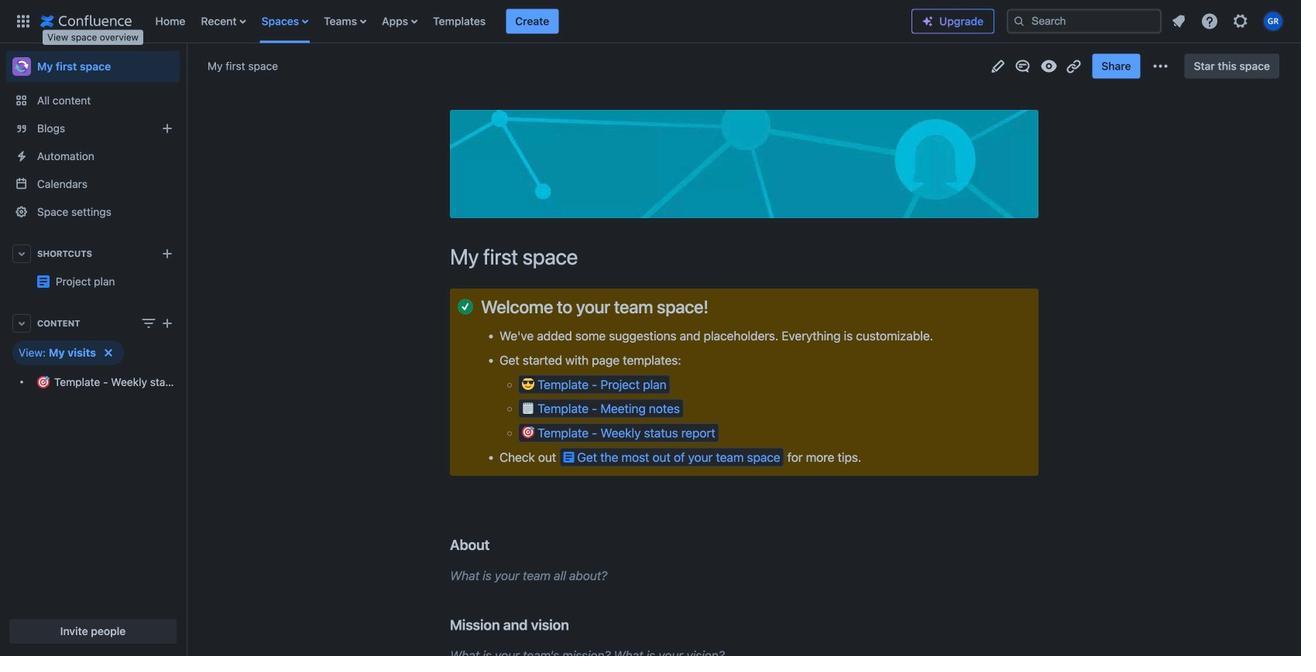 Task type: describe. For each thing, give the bounding box(es) containing it.
stop watching image
[[1040, 57, 1058, 76]]

list for appswitcher icon
[[148, 0, 912, 43]]

edit this page image
[[988, 57, 1007, 76]]

copy link image
[[1064, 57, 1083, 76]]

Search field
[[1007, 9, 1162, 34]]

more actions image
[[1151, 57, 1170, 76]]

change view image
[[139, 314, 158, 333]]

:notepad_spiral: image
[[522, 402, 534, 415]]

premium image
[[922, 15, 934, 27]]

:sunglasses: image
[[522, 378, 534, 390]]

appswitcher icon image
[[14, 12, 33, 31]]

help icon image
[[1200, 12, 1219, 31]]

space element
[[0, 43, 186, 657]]

template - project plan image
[[37, 276, 50, 288]]

:check_mark: image
[[458, 299, 473, 315]]

global element
[[9, 0, 912, 43]]

notification icon image
[[1169, 12, 1188, 31]]

add shortcut image
[[158, 245, 177, 263]]

:notepad_spiral: image
[[522, 402, 534, 415]]

settings icon image
[[1231, 12, 1250, 31]]

0 horizontal spatial copy image
[[488, 536, 507, 554]]



Task type: vqa. For each thing, say whether or not it's contained in the screenshot.
:dart: image
yes



Task type: locate. For each thing, give the bounding box(es) containing it.
collapse sidebar image
[[169, 51, 203, 82]]

create a page image
[[158, 314, 177, 333]]

1 horizontal spatial copy image
[[568, 616, 586, 635]]

list for premium image
[[1165, 7, 1292, 35]]

1 horizontal spatial list
[[1165, 7, 1292, 35]]

list
[[148, 0, 912, 43], [1165, 7, 1292, 35]]

get the most out of your team space image
[[563, 452, 574, 464]]

copy image
[[707, 297, 726, 316], [488, 536, 507, 554], [568, 616, 586, 635]]

list item
[[506, 9, 559, 34]]

2 vertical spatial copy image
[[568, 616, 586, 635]]

create a blog image
[[158, 119, 177, 138]]

None search field
[[1007, 9, 1162, 34]]

0 horizontal spatial list
[[148, 0, 912, 43]]

search image
[[1013, 15, 1025, 27]]

2 horizontal spatial copy image
[[707, 297, 726, 316]]

:dart: image
[[37, 376, 50, 389], [522, 426, 534, 439], [522, 426, 534, 439]]

0 vertical spatial copy image
[[707, 297, 726, 316]]

banner
[[0, 0, 1301, 43]]

region
[[6, 341, 180, 397]]

1 vertical spatial copy image
[[488, 536, 507, 554]]

:dart: image
[[37, 376, 50, 389]]

:sunglasses: image
[[522, 378, 534, 390]]

confluence image
[[40, 12, 132, 31], [40, 12, 132, 31]]

region inside space element
[[6, 341, 180, 397]]

list item inside global element
[[506, 9, 559, 34]]

clear view image
[[99, 344, 118, 362]]



